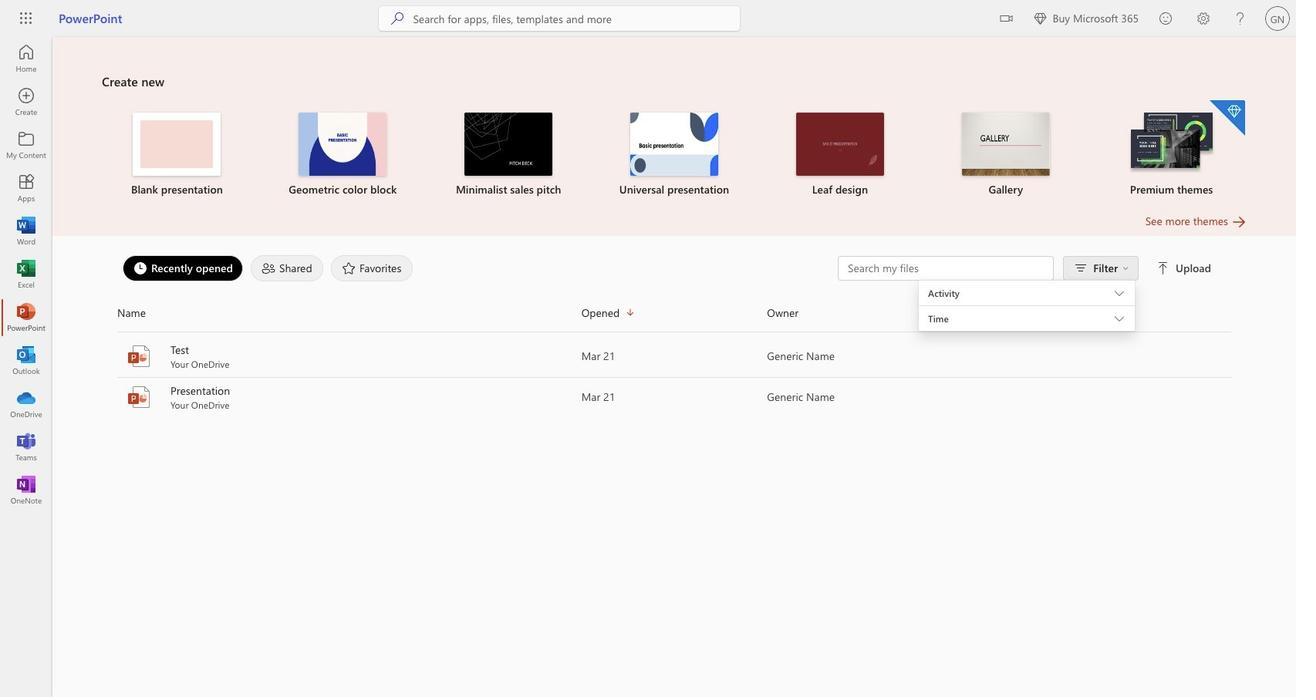 Task type: describe. For each thing, give the bounding box(es) containing it.
my content image
[[19, 137, 34, 153]]

leaf design element
[[767, 113, 914, 198]]

gn image
[[1266, 6, 1291, 31]]

2 tab from the left
[[247, 255, 327, 282]]

powerpoint image
[[19, 310, 34, 326]]

powerpoint image for name presentation cell
[[127, 385, 151, 410]]

name test cell
[[117, 343, 582, 370]]

excel image
[[19, 267, 34, 282]]

onedrive image
[[19, 397, 34, 412]]

recently opened element
[[123, 255, 243, 282]]

teams image
[[19, 440, 34, 455]]

home image
[[19, 51, 34, 66]]

premium themes image
[[1128, 113, 1216, 175]]

onenote image
[[19, 483, 34, 499]]

3 tab from the left
[[327, 255, 417, 282]]

word image
[[19, 224, 34, 239]]

favorites element
[[331, 255, 413, 282]]

activity, column 4 of 4 column header
[[953, 301, 1232, 326]]

premium templates diamond image
[[1210, 100, 1246, 136]]

apps image
[[19, 181, 34, 196]]

universal presentation image
[[631, 113, 719, 176]]

displaying 2 out of 2 files. status
[[838, 256, 1215, 335]]

blank presentation element
[[103, 113, 251, 198]]

create image
[[19, 94, 34, 110]]

minimalist sales pitch image
[[465, 113, 553, 176]]

name presentation cell
[[117, 384, 582, 411]]

minimalist sales pitch element
[[435, 113, 582, 198]]

leaf design image
[[796, 113, 884, 176]]



Task type: locate. For each thing, give the bounding box(es) containing it.
menu inside displaying 2 out of 2 files. status
[[919, 280, 1135, 281]]

outlook image
[[19, 354, 34, 369]]

powerpoint image
[[127, 344, 151, 369], [127, 385, 151, 410]]

geometric color block element
[[269, 113, 417, 198]]

powerpoint image for name test cell
[[127, 344, 151, 369]]

row
[[117, 301, 1232, 333]]

premium themes element
[[1098, 100, 1246, 198]]

1 powerpoint image from the top
[[127, 344, 151, 369]]

gallery element
[[933, 113, 1080, 198]]

powerpoint image inside name test cell
[[127, 344, 151, 369]]

shared element
[[251, 255, 323, 282]]

0 vertical spatial powerpoint image
[[127, 344, 151, 369]]

powerpoint image inside name presentation cell
[[127, 385, 151, 410]]

menu
[[919, 280, 1135, 281]]

geometric color block image
[[299, 113, 387, 176]]

None search field
[[379, 6, 741, 31]]

2 powerpoint image from the top
[[127, 385, 151, 410]]

list
[[102, 99, 1247, 213]]

tab list
[[119, 252, 838, 286]]

application
[[0, 37, 1297, 698]]

tab
[[119, 255, 247, 282], [247, 255, 327, 282], [327, 255, 417, 282]]

universal presentation element
[[601, 113, 748, 198]]

gallery image
[[962, 113, 1050, 176]]

main content
[[52, 37, 1297, 418]]

Search my files text field
[[847, 261, 1046, 276]]

navigation
[[0, 37, 52, 513]]

Search box. Suggestions appear as you type. search field
[[413, 6, 741, 31]]

1 vertical spatial powerpoint image
[[127, 385, 151, 410]]

1 tab from the left
[[119, 255, 247, 282]]

banner
[[0, 0, 1297, 40]]



Task type: vqa. For each thing, say whether or not it's contained in the screenshot.
Universal presentation image
yes



